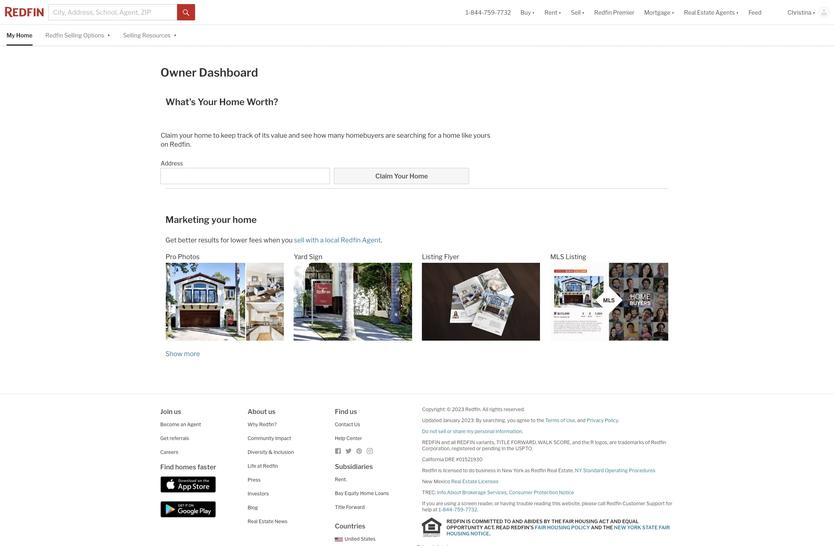 Task type: describe. For each thing, give the bounding box(es) containing it.
0 vertical spatial ,
[[576, 418, 577, 424]]

registered
[[452, 446, 476, 452]]

1 horizontal spatial estate
[[463, 479, 478, 485]]

real estate agents ▾
[[685, 9, 739, 16]]

redfin's
[[511, 525, 534, 531]]

844- for 1-844-759-7732 .
[[443, 507, 455, 513]]

1- for 1-844-759-7732
[[466, 9, 471, 16]]

new york state fair housing notice
[[447, 525, 671, 537]]

claim your home
[[376, 173, 428, 180]]

home inside "link"
[[16, 32, 32, 39]]

become an agent
[[160, 422, 201, 428]]

▾ inside selling resources ▾
[[174, 31, 177, 38]]

countries
[[335, 523, 366, 531]]

1- for 1-844-759-7732 .
[[439, 507, 443, 513]]

redfin inside redfin and all redfin variants, title forward, walk score, and the r logos, are trademarks of redfin corporation, registered or pending in the uspto.
[[652, 440, 667, 446]]

1 horizontal spatial the
[[537, 418, 545, 424]]

faster
[[198, 464, 216, 471]]

my home
[[7, 32, 32, 39]]

selling resources link
[[123, 25, 171, 46]]

yard sign
[[294, 253, 323, 261]]

real left estate. on the right bottom of page
[[548, 468, 558, 474]]

agent
[[187, 422, 201, 428]]

housing inside redfin is committed to and abides by the fair housing act and equal opportunity act. read redfin's
[[575, 519, 598, 525]]

7732 for 1-844-759-7732
[[497, 9, 511, 16]]

▾ right sell
[[582, 9, 585, 16]]

0 horizontal spatial a
[[320, 237, 324, 244]]

subsidiaries
[[335, 463, 373, 471]]

diversity
[[248, 449, 268, 456]]

see
[[301, 132, 312, 140]]

0 vertical spatial sell
[[294, 237, 305, 244]]

redfin inside if you are using a screen reader, or having trouble reading this website, please call redfin customer support for help at
[[607, 501, 622, 507]]

help
[[335, 436, 346, 442]]

mls
[[551, 253, 565, 261]]

to for business
[[463, 468, 468, 474]]

redfin premier button
[[590, 0, 640, 24]]

community impact
[[248, 436, 291, 442]]

center
[[347, 436, 362, 442]]

buy ▾ button
[[516, 0, 540, 24]]

1 vertical spatial for
[[221, 237, 229, 244]]

home for bay equity home loans
[[360, 491, 374, 497]]

read
[[496, 525, 510, 531]]

real inside real estate agents ▾ link
[[685, 9, 697, 16]]

equal housing opportunity image
[[423, 518, 442, 537]]

estate for agents
[[698, 9, 715, 16]]

bay equity home loans
[[335, 491, 389, 497]]

0 horizontal spatial the
[[507, 446, 515, 452]]

call
[[598, 501, 606, 507]]

2 horizontal spatial the
[[582, 440, 590, 446]]

claim for claim your home to keep track of its value and see how many homebuyers are searching for a home like yours on redfin.
[[161, 132, 178, 140]]

terms of use link
[[546, 418, 576, 424]]

0 vertical spatial at
[[258, 463, 262, 469]]

1 horizontal spatial and
[[592, 525, 603, 531]]

uspto.
[[516, 446, 533, 452]]

score,
[[554, 440, 572, 446]]

bay equity home loans button
[[335, 491, 389, 497]]

blog button
[[248, 505, 258, 511]]

terms
[[546, 418, 560, 424]]

2 horizontal spatial home
[[443, 132, 461, 140]]

bay
[[335, 491, 344, 497]]

local mls listing image
[[551, 263, 669, 341]]

info
[[437, 490, 446, 496]]

resources
[[142, 32, 171, 39]]

redfin is licensed to do business in new york as redfin real estate. ny standard operating procedures
[[423, 468, 656, 474]]

to
[[505, 519, 511, 525]]

mortgage
[[645, 9, 671, 16]]

0 horizontal spatial about
[[248, 408, 267, 416]]

agents
[[716, 9, 736, 16]]

selling inside redfin selling options ▾
[[64, 32, 82, 39]]

0 horizontal spatial or
[[447, 429, 452, 435]]

759- for 1-844-759-7732
[[484, 9, 497, 16]]

your for marketing
[[212, 215, 231, 225]]

on
[[161, 141, 169, 148]]

0 horizontal spatial and
[[512, 519, 523, 525]]

redfin inside redfin premier button
[[595, 9, 612, 16]]

are inside claim your home to keep track of its value and see how many homebuyers are searching for a home like yours on redfin.
[[386, 132, 396, 140]]

equity
[[345, 491, 359, 497]]

0 vertical spatial new
[[502, 468, 513, 474]]

united states
[[345, 536, 376, 542]]

with
[[306, 237, 319, 244]]

1 listing from the left
[[422, 253, 443, 261]]

1 horizontal spatial housing
[[548, 525, 571, 531]]

use
[[567, 418, 576, 424]]

▾ right the rent
[[559, 9, 562, 16]]

policy
[[572, 525, 591, 531]]

policy
[[605, 418, 619, 424]]

844- for 1-844-759-7732
[[471, 9, 484, 16]]

download the redfin app on the apple app store image
[[160, 477, 216, 493]]

0 horizontal spatial in
[[497, 468, 501, 474]]

show more link
[[166, 350, 200, 358]]

agree
[[517, 418, 530, 424]]

is
[[467, 519, 471, 525]]

of inside redfin and all redfin variants, title forward, walk score, and the r logos, are trademarks of redfin corporation, registered or pending in the uspto.
[[646, 440, 651, 446]]

title forward
[[335, 504, 365, 511]]

searching,
[[483, 418, 507, 424]]

having
[[501, 501, 516, 507]]

find us
[[335, 408, 357, 416]]

us for join us
[[174, 408, 181, 416]]

redfin. inside claim your home to keep track of its value and see how many homebuyers are searching for a home like yours on redfin.
[[170, 141, 191, 148]]

redfin?
[[259, 422, 277, 428]]

forward,
[[512, 440, 537, 446]]

rights
[[490, 407, 503, 413]]

new
[[615, 525, 627, 531]]

value
[[271, 132, 287, 140]]

do not sell or share my personal information .
[[423, 429, 524, 435]]

redfin down &
[[263, 463, 278, 469]]

1 horizontal spatial the
[[604, 525, 614, 531]]

operating
[[606, 468, 628, 474]]

new york state fair housing notice link
[[447, 525, 671, 537]]

help center
[[335, 436, 362, 442]]

redfin down the "my"
[[457, 440, 475, 446]]

and left all
[[442, 440, 450, 446]]

download the redfin app from the google play store image
[[160, 502, 216, 518]]

free professional listing photos image
[[166, 263, 284, 341]]

show more
[[166, 350, 200, 358]]

consumer protection notice link
[[509, 490, 575, 496]]

by
[[544, 519, 551, 525]]

the inside redfin is committed to and abides by the fair housing act and equal opportunity act. read redfin's
[[552, 519, 562, 525]]

licensed
[[443, 468, 462, 474]]

investors
[[248, 491, 269, 497]]

real down blog
[[248, 519, 258, 525]]

blog
[[248, 505, 258, 511]]

get referrals
[[160, 436, 189, 442]]

#01521930
[[456, 457, 483, 463]]

real estate news button
[[248, 519, 288, 525]]

not
[[430, 429, 438, 435]]

community impact button
[[248, 436, 291, 442]]

0 vertical spatial 1-844-759-7732 link
[[466, 9, 511, 16]]

feed button
[[744, 0, 784, 24]]

community
[[248, 436, 274, 442]]

its
[[262, 132, 270, 140]]

ny standard operating procedures link
[[576, 468, 656, 474]]

redfin for and
[[423, 440, 441, 446]]

services
[[488, 490, 507, 496]]

news
[[275, 519, 288, 525]]

home for claim your home to keep track of its value and see how many homebuyers are searching for a home like yours on redfin.
[[194, 132, 212, 140]]

searching
[[397, 132, 427, 140]]

1 horizontal spatial about
[[447, 490, 462, 496]]

2 listing from the left
[[566, 253, 587, 261]]

united
[[345, 536, 360, 542]]

screen
[[462, 501, 477, 507]]

state
[[643, 525, 658, 531]]

become an agent button
[[160, 422, 201, 428]]

redfin right as
[[532, 468, 547, 474]]

real estate agents ▾ link
[[685, 0, 739, 24]]

my home link
[[7, 25, 32, 46]]

track
[[237, 132, 253, 140]]

us for about us
[[269, 408, 276, 416]]

redfin yard sign image
[[294, 263, 412, 341]]

in inside redfin and all redfin variants, title forward, walk score, and the r logos, are trademarks of redfin corporation, registered or pending in the uspto.
[[502, 446, 506, 452]]

committed
[[472, 519, 504, 525]]

address
[[161, 160, 183, 167]]

▾ right buy
[[533, 9, 535, 16]]

and inside claim your home to keep track of its value and see how many homebuyers are searching for a home like yours on redfin.
[[289, 132, 300, 140]]

1 vertical spatial sell
[[439, 429, 446, 435]]

careers button
[[160, 449, 178, 456]]



Task type: locate. For each thing, give the bounding box(es) containing it.
mortgage ▾ button
[[645, 0, 675, 24]]

2 vertical spatial for
[[667, 501, 673, 507]]

in right pending
[[502, 446, 506, 452]]

estate left agents
[[698, 9, 715, 16]]

1 horizontal spatial of
[[561, 418, 566, 424]]

1 horizontal spatial your
[[212, 215, 231, 225]]

1 us from the left
[[174, 408, 181, 416]]

or inside if you are using a screen reader, or having trouble reading this website, please call redfin customer support for help at
[[495, 501, 500, 507]]

join us
[[160, 408, 181, 416]]

redfin pinterest image
[[356, 448, 363, 455]]

759- up opportunity
[[455, 507, 466, 513]]

claim inside claim your home to keep track of its value and see how many homebuyers are searching for a home like yours on redfin.
[[161, 132, 178, 140]]

yours
[[474, 132, 491, 140]]

estate left news
[[259, 519, 274, 525]]

are right 'logos,'
[[610, 440, 617, 446]]

1 vertical spatial you
[[508, 418, 516, 424]]

estate inside dropdown button
[[698, 9, 715, 16]]

0 horizontal spatial us
[[174, 408, 181, 416]]

for right the support
[[667, 501, 673, 507]]

redfin selling options link
[[45, 25, 104, 46]]

1 horizontal spatial listing
[[566, 253, 587, 261]]

of left its
[[255, 132, 261, 140]]

a left like on the top
[[438, 132, 442, 140]]

2 us from the left
[[269, 408, 276, 416]]

0 vertical spatial claim
[[161, 132, 178, 140]]

redfin
[[423, 440, 441, 446], [457, 440, 475, 446], [447, 519, 466, 525]]

the right by
[[552, 519, 562, 525]]

your up address
[[179, 132, 193, 140]]

0 horizontal spatial redfin.
[[170, 141, 191, 148]]

redfin down not
[[423, 440, 441, 446]]

0 horizontal spatial 1-
[[439, 507, 443, 513]]

2 vertical spatial to
[[463, 468, 468, 474]]

0 horizontal spatial at
[[258, 463, 262, 469]]

and right score, on the right bottom of the page
[[573, 440, 581, 446]]

new mexico real estate licenses
[[423, 479, 499, 485]]

None search field
[[161, 168, 330, 184]]

and right use
[[578, 418, 586, 424]]

and right policy on the bottom of the page
[[592, 525, 603, 531]]

0 horizontal spatial to
[[213, 132, 220, 140]]

trec:
[[423, 490, 436, 496]]

0 horizontal spatial sell
[[294, 237, 305, 244]]

california dre #01521930
[[423, 457, 483, 463]]

1 vertical spatial of
[[561, 418, 566, 424]]

redfin right call
[[607, 501, 622, 507]]

0 horizontal spatial selling
[[64, 32, 82, 39]]

estate down "do"
[[463, 479, 478, 485]]

a inside claim your home to keep track of its value and see how many homebuyers are searching for a home like yours on redfin.
[[438, 132, 442, 140]]

1 horizontal spatial find
[[335, 408, 349, 416]]

claim inside "button"
[[376, 173, 393, 180]]

2 vertical spatial a
[[458, 501, 461, 507]]

, up having
[[507, 490, 508, 496]]

1 horizontal spatial or
[[477, 446, 482, 452]]

1-844-759-7732 link up "is"
[[439, 507, 478, 513]]

1 horizontal spatial fair
[[563, 519, 574, 525]]

get left better on the top of page
[[166, 237, 177, 244]]

at
[[258, 463, 262, 469], [433, 507, 438, 513]]

you inside if you are using a screen reader, or having trouble reading this website, please call redfin customer support for help at
[[427, 501, 435, 507]]

at right help
[[433, 507, 438, 513]]

press
[[248, 477, 261, 483]]

redfin.
[[170, 141, 191, 148], [466, 407, 482, 413]]

0 horizontal spatial of
[[255, 132, 261, 140]]

about
[[248, 408, 267, 416], [447, 490, 462, 496]]

0 horizontal spatial home
[[194, 132, 212, 140]]

privacy
[[587, 418, 604, 424]]

fair inside redfin is committed to and abides by the fair housing act and equal opportunity act. read redfin's
[[563, 519, 574, 525]]

0 horizontal spatial your
[[179, 132, 193, 140]]

your inside claim your home to keep track of its value and see how many homebuyers are searching for a home like yours on redfin.
[[179, 132, 193, 140]]

home left the keep
[[194, 132, 212, 140]]

0 vertical spatial a
[[438, 132, 442, 140]]

2 horizontal spatial are
[[610, 440, 617, 446]]

1 horizontal spatial redfin.
[[466, 407, 482, 413]]

find for find us
[[335, 408, 349, 416]]

1 horizontal spatial us
[[269, 408, 276, 416]]

0 vertical spatial for
[[428, 132, 437, 140]]

2 vertical spatial or
[[495, 501, 500, 507]]

1 horizontal spatial a
[[438, 132, 442, 140]]

claim your home to keep track of its value and see how many homebuyers are searching for a home like yours on redfin.
[[161, 132, 491, 148]]

1 horizontal spatial 1-
[[466, 9, 471, 16]]

what's
[[166, 97, 196, 107]]

to inside claim your home to keep track of its value and see how many homebuyers are searching for a home like yours on redfin.
[[213, 132, 220, 140]]

rent.
[[335, 477, 347, 483]]

for inside if you are using a screen reader, or having trouble reading this website, please call redfin customer support for help at
[[667, 501, 673, 507]]

of left use
[[561, 418, 566, 424]]

find up the 'contact'
[[335, 408, 349, 416]]

1 vertical spatial get
[[160, 436, 169, 442]]

redfin instagram image
[[367, 448, 373, 455]]

submit search image
[[183, 9, 190, 16]]

mortgage ▾
[[645, 9, 675, 16]]

redfin for is
[[447, 519, 466, 525]]

1 horizontal spatial home
[[233, 215, 257, 225]]

2 horizontal spatial estate
[[698, 9, 715, 16]]

standard
[[584, 468, 605, 474]]

0 vertical spatial 7732
[[497, 9, 511, 16]]

1 horizontal spatial you
[[427, 501, 435, 507]]

the left the uspto.
[[507, 446, 515, 452]]

to left "do"
[[463, 468, 468, 474]]

copyright:
[[423, 407, 446, 413]]

investors button
[[248, 491, 269, 497]]

become
[[160, 422, 180, 428]]

rent
[[545, 9, 558, 16]]

7732
[[497, 9, 511, 16], [466, 507, 478, 513]]

professional listing flyer image
[[422, 263, 541, 341]]

1 selling from the left
[[64, 32, 82, 39]]

redfin right my home
[[45, 32, 63, 39]]

redfin. right on
[[170, 141, 191, 148]]

logos,
[[595, 440, 609, 446]]

opportunity
[[447, 525, 484, 531]]

rent ▾ button
[[545, 0, 562, 24]]

2 selling from the left
[[123, 32, 141, 39]]

new left york
[[502, 468, 513, 474]]

the left new
[[604, 525, 614, 531]]

get for get referrals
[[160, 436, 169, 442]]

1 vertical spatial 1-844-759-7732 link
[[439, 507, 478, 513]]

do not sell or share my personal information link
[[423, 429, 523, 435]]

are left "using"
[[436, 501, 444, 507]]

1 vertical spatial 1-
[[439, 507, 443, 513]]

fees
[[249, 237, 262, 244]]

of inside claim your home to keep track of its value and see how many homebuyers are searching for a home like yours on redfin.
[[255, 132, 261, 140]]

1 horizontal spatial at
[[433, 507, 438, 513]]

you up information
[[508, 418, 516, 424]]

1 vertical spatial to
[[531, 418, 536, 424]]

the left terms
[[537, 418, 545, 424]]

and right act
[[611, 519, 622, 525]]

sell with a local redfin agent link
[[294, 237, 381, 244]]

careers
[[160, 449, 178, 456]]

get for get better results for lower fees when you sell with a local redfin agent .
[[166, 237, 177, 244]]

you right if at the bottom right
[[427, 501, 435, 507]]

redfin left is
[[423, 468, 438, 474]]

0 vertical spatial 1-
[[466, 9, 471, 16]]

get up careers
[[160, 436, 169, 442]]

help
[[423, 507, 432, 513]]

1 vertical spatial find
[[160, 464, 174, 471]]

sell ▾ button
[[572, 0, 585, 24]]

1 vertical spatial at
[[433, 507, 438, 513]]

7732 left buy
[[497, 9, 511, 16]]

sell left with
[[294, 237, 305, 244]]

mortgage ▾ button
[[640, 0, 680, 24]]

7732 up "is"
[[466, 507, 478, 513]]

selling left the resources
[[123, 32, 141, 39]]

rent ▾ button
[[540, 0, 567, 24]]

to right agree
[[531, 418, 536, 424]]

many
[[328, 132, 345, 140]]

or inside redfin and all redfin variants, title forward, walk score, and the r logos, are trademarks of redfin corporation, registered or pending in the uspto.
[[477, 446, 482, 452]]

1 vertical spatial new
[[423, 479, 433, 485]]

▾ right agents
[[737, 9, 739, 16]]

find for find homes faster
[[160, 464, 174, 471]]

results
[[198, 237, 219, 244]]

are left searching
[[386, 132, 396, 140]]

0 vertical spatial find
[[335, 408, 349, 416]]

1 vertical spatial redfin.
[[466, 407, 482, 413]]

for inside claim your home to keep track of its value and see how many homebuyers are searching for a home like yours on redfin.
[[428, 132, 437, 140]]

0 vertical spatial 759-
[[484, 9, 497, 16]]

claim for claim your home
[[376, 173, 393, 180]]

or down services
[[495, 501, 500, 507]]

0 horizontal spatial fair
[[535, 525, 547, 531]]

your
[[179, 132, 193, 140], [212, 215, 231, 225]]

0 vertical spatial you
[[282, 237, 293, 244]]

walk
[[538, 440, 553, 446]]

your for claim
[[179, 132, 193, 140]]

redfin inside redfin selling options ▾
[[45, 32, 63, 39]]

housing inside new york state fair housing notice
[[447, 531, 470, 537]]

redfin. left all
[[466, 407, 482, 413]]

2 horizontal spatial and
[[611, 519, 622, 525]]

about up why
[[248, 408, 267, 416]]

home for claim your home
[[410, 173, 428, 180]]

us flag image
[[335, 538, 343, 542]]

redfin right trademarks
[[652, 440, 667, 446]]

2023
[[452, 407, 465, 413]]

1 vertical spatial 759-
[[455, 507, 466, 513]]

0 horizontal spatial listing
[[422, 253, 443, 261]]

759- left buy
[[484, 9, 497, 16]]

0 vertical spatial are
[[386, 132, 396, 140]]

0 vertical spatial estate
[[698, 9, 715, 16]]

2 horizontal spatial to
[[531, 418, 536, 424]]

privacy policy link
[[587, 418, 619, 424]]

0 horizontal spatial your
[[198, 97, 218, 107]]

1 horizontal spatial for
[[428, 132, 437, 140]]

licenses
[[479, 479, 499, 485]]

at right life
[[258, 463, 262, 469]]

a
[[438, 132, 442, 140], [320, 237, 324, 244], [458, 501, 461, 507]]

0 vertical spatial of
[[255, 132, 261, 140]]

1 vertical spatial claim
[[376, 173, 393, 180]]

▾ right the resources
[[174, 31, 177, 38]]

to left the keep
[[213, 132, 220, 140]]

options
[[83, 32, 104, 39]]

estate for news
[[259, 519, 274, 525]]

homes
[[175, 464, 196, 471]]

in right business
[[497, 468, 501, 474]]

0 vertical spatial get
[[166, 237, 177, 244]]

your for what's
[[198, 97, 218, 107]]

▾ inside redfin selling options ▾
[[108, 31, 110, 38]]

why redfin?
[[248, 422, 277, 428]]

2 vertical spatial estate
[[259, 519, 274, 525]]

us up redfin?
[[269, 408, 276, 416]]

2 horizontal spatial you
[[508, 418, 516, 424]]

listing left flyer
[[422, 253, 443, 261]]

home for what's your home worth?
[[219, 97, 245, 107]]

your up the results
[[212, 215, 231, 225]]

1 horizontal spatial 844-
[[471, 9, 484, 16]]

0 horizontal spatial 7732
[[466, 507, 478, 513]]

and left see
[[289, 132, 300, 140]]

0 vertical spatial your
[[179, 132, 193, 140]]

you
[[282, 237, 293, 244], [508, 418, 516, 424], [427, 501, 435, 507]]

0 vertical spatial redfin.
[[170, 141, 191, 148]]

the left r
[[582, 440, 590, 446]]

1 vertical spatial ,
[[507, 490, 508, 496]]

of right trademarks
[[646, 440, 651, 446]]

0 horizontal spatial estate
[[259, 519, 274, 525]]

title forward button
[[335, 504, 365, 511]]

redfin
[[595, 9, 612, 16], [45, 32, 63, 39], [652, 440, 667, 446], [263, 463, 278, 469], [423, 468, 438, 474], [532, 468, 547, 474], [607, 501, 622, 507]]

please
[[582, 501, 597, 507]]

us up the us
[[350, 408, 357, 416]]

1 vertical spatial or
[[477, 446, 482, 452]]

redfin inside redfin is committed to and abides by the fair housing act and equal opportunity act. read redfin's
[[447, 519, 466, 525]]

1 horizontal spatial claim
[[376, 173, 393, 180]]

christina ▾
[[788, 9, 816, 16]]

your inside "button"
[[394, 173, 409, 180]]

website,
[[562, 501, 581, 507]]

sign
[[309, 253, 323, 261]]

2 vertical spatial are
[[436, 501, 444, 507]]

real estate agents ▾ button
[[680, 0, 744, 24]]

and right to
[[512, 519, 523, 525]]

1 horizontal spatial sell
[[439, 429, 446, 435]]

selling inside selling resources ▾
[[123, 32, 141, 39]]

about up "using"
[[447, 490, 462, 496]]

1 vertical spatial estate
[[463, 479, 478, 485]]

real estate licenses link
[[452, 479, 499, 485]]

0 horizontal spatial 844-
[[443, 507, 455, 513]]

0 vertical spatial about
[[248, 408, 267, 416]]

2 horizontal spatial housing
[[575, 519, 598, 525]]

find down careers
[[160, 464, 174, 471]]

you right when
[[282, 237, 293, 244]]

why redfin? button
[[248, 422, 277, 428]]

sell right not
[[439, 429, 446, 435]]

a right "using"
[[458, 501, 461, 507]]

1 horizontal spatial selling
[[123, 32, 141, 39]]

if
[[423, 501, 426, 507]]

christina
[[788, 9, 812, 16]]

redfin down the 1-844-759-7732 .
[[447, 519, 466, 525]]

contact
[[335, 422, 354, 428]]

fair inside new york state fair housing notice
[[659, 525, 671, 531]]

or left share
[[447, 429, 452, 435]]

▾ right the christina
[[814, 9, 816, 16]]

using
[[445, 501, 457, 507]]

mexico
[[434, 479, 451, 485]]

are inside redfin and all redfin variants, title forward, walk score, and the r logos, are trademarks of redfin corporation, registered or pending in the uspto.
[[610, 440, 617, 446]]

selling resources ▾
[[123, 31, 177, 39]]

▾ right options
[[108, 31, 110, 38]]

home up the lower
[[233, 215, 257, 225]]

your for claim
[[394, 173, 409, 180]]

, left "privacy"
[[576, 418, 577, 424]]

act
[[599, 519, 610, 525]]

redfin facebook image
[[335, 448, 342, 455]]

2 horizontal spatial or
[[495, 501, 500, 507]]

0 horizontal spatial ,
[[507, 490, 508, 496]]

are inside if you are using a screen reader, or having trouble reading this website, please call redfin customer support for help at
[[436, 501, 444, 507]]

0 horizontal spatial find
[[160, 464, 174, 471]]

homebuyers
[[346, 132, 384, 140]]

variants,
[[476, 440, 496, 446]]

real right mortgage ▾ dropdown button
[[685, 9, 697, 16]]

at inside if you are using a screen reader, or having trouble reading this website, please call redfin customer support for help at
[[433, 507, 438, 513]]

new up trec:
[[423, 479, 433, 485]]

selling left options
[[64, 32, 82, 39]]

when
[[264, 237, 280, 244]]

▾ right mortgage
[[672, 9, 675, 16]]

a right with
[[320, 237, 324, 244]]

1 horizontal spatial 7732
[[497, 9, 511, 16]]

home left like on the top
[[443, 132, 461, 140]]

listing right mls on the right top of the page
[[566, 253, 587, 261]]

us for find us
[[350, 408, 357, 416]]

how
[[314, 132, 327, 140]]

1-844-759-7732 link left buy
[[466, 9, 511, 16]]

january
[[443, 418, 461, 424]]

estate
[[698, 9, 715, 16], [463, 479, 478, 485], [259, 519, 274, 525]]

1 vertical spatial in
[[497, 468, 501, 474]]

0 vertical spatial to
[[213, 132, 220, 140]]

1 vertical spatial 844-
[[443, 507, 455, 513]]

protection
[[534, 490, 558, 496]]

1 vertical spatial your
[[394, 173, 409, 180]]

for left the lower
[[221, 237, 229, 244]]

for right searching
[[428, 132, 437, 140]]

real down licensed
[[452, 479, 462, 485]]

home inside "button"
[[410, 173, 428, 180]]

referrals
[[170, 436, 189, 442]]

rent ▾
[[545, 9, 562, 16]]

redfin left the premier
[[595, 9, 612, 16]]

marketing your home
[[166, 215, 257, 225]]

2023:
[[462, 418, 475, 424]]

or left pending
[[477, 446, 482, 452]]

to for track
[[213, 132, 220, 140]]

redfin twitter image
[[346, 448, 352, 455]]

759- for 1-844-759-7732 .
[[455, 507, 466, 513]]

my
[[467, 429, 474, 435]]

759-
[[484, 9, 497, 16], [455, 507, 466, 513]]

us right join
[[174, 408, 181, 416]]

a inside if you are using a screen reader, or having trouble reading this website, please call redfin customer support for help at
[[458, 501, 461, 507]]

notice
[[471, 531, 490, 537]]

2 vertical spatial of
[[646, 440, 651, 446]]

7732 for 1-844-759-7732 .
[[466, 507, 478, 513]]

keep
[[221, 132, 236, 140]]

consumer
[[509, 490, 533, 496]]

home for marketing your home
[[233, 215, 257, 225]]

owner
[[161, 66, 197, 80]]

0 horizontal spatial the
[[552, 519, 562, 525]]

3 us from the left
[[350, 408, 357, 416]]

City, Address, School, Agent, ZIP search field
[[49, 4, 177, 20]]

find homes faster
[[160, 464, 216, 471]]



Task type: vqa. For each thing, say whether or not it's contained in the screenshot.
the with
yes



